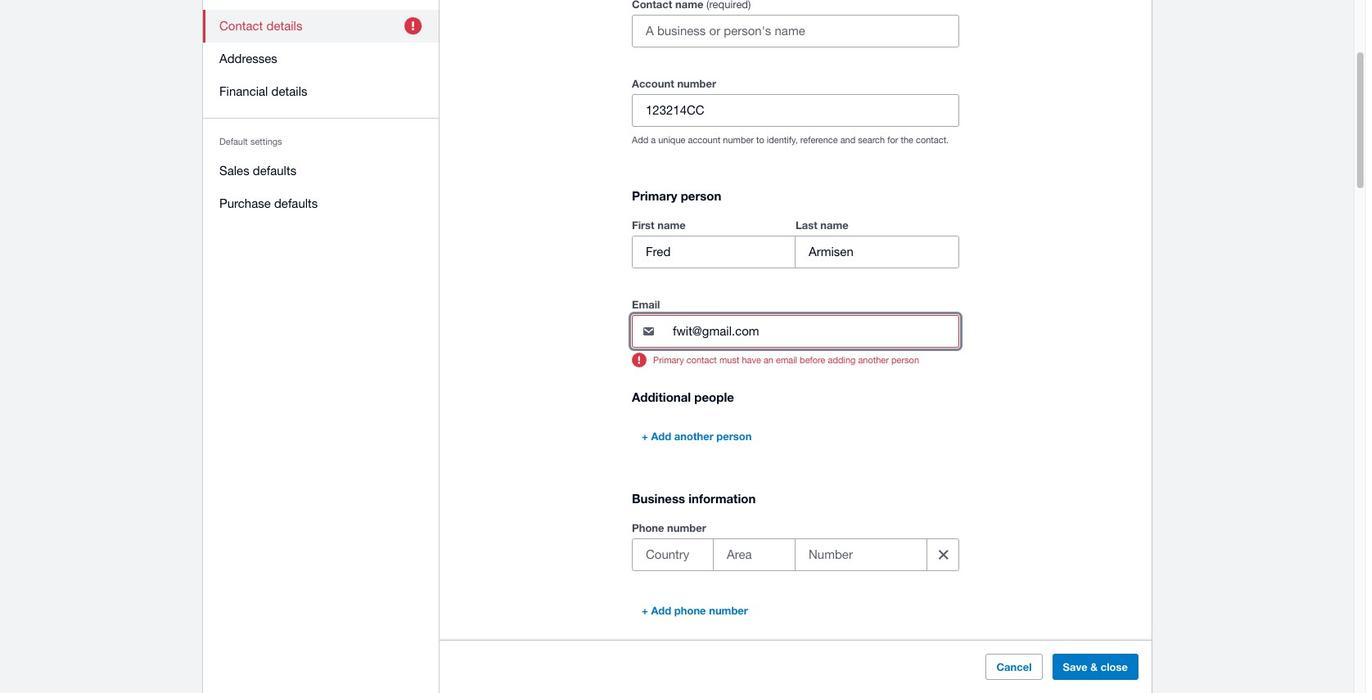 Task type: locate. For each thing, give the bounding box(es) containing it.
+ left phone
[[642, 604, 648, 618]]

another right the 'adding'
[[858, 356, 889, 365]]

0 vertical spatial primary
[[632, 188, 678, 203]]

account number
[[632, 77, 716, 90]]

+ add another person button
[[632, 423, 762, 450]]

another down additional people
[[675, 430, 714, 443]]

Country field
[[633, 540, 713, 571]]

primary left contact
[[653, 356, 684, 365]]

0 vertical spatial add
[[632, 135, 649, 145]]

additional
[[632, 390, 691, 405]]

1 vertical spatial +
[[642, 604, 648, 618]]

defaults down sales defaults link
[[274, 197, 318, 210]]

phone number
[[632, 522, 706, 535]]

defaults down settings
[[253, 164, 297, 178]]

remove phone number image
[[927, 539, 960, 572]]

details for contact details
[[267, 19, 302, 33]]

name right first
[[658, 219, 686, 232]]

1 vertical spatial primary
[[653, 356, 684, 365]]

0 vertical spatial details
[[267, 19, 302, 33]]

and
[[841, 135, 856, 145]]

number right phone
[[709, 604, 748, 618]]

a
[[651, 135, 656, 145]]

details
[[267, 19, 302, 33], [272, 84, 307, 98]]

person down people
[[717, 430, 752, 443]]

primary
[[632, 188, 678, 203], [653, 356, 684, 365]]

0 horizontal spatial name
[[658, 219, 686, 232]]

First name field
[[633, 237, 795, 268]]

person inside the + add another person button
[[717, 430, 752, 443]]

&
[[1091, 661, 1098, 674]]

menu
[[203, 0, 440, 230]]

email
[[776, 356, 798, 365]]

+ down additional at the bottom
[[642, 430, 648, 443]]

add down additional at the bottom
[[651, 430, 672, 443]]

contact details link
[[203, 10, 440, 43]]

1 vertical spatial details
[[272, 84, 307, 98]]

close
[[1101, 661, 1128, 674]]

name right last
[[821, 219, 849, 232]]

details for financial details
[[272, 84, 307, 98]]

0 horizontal spatial another
[[675, 430, 714, 443]]

2 name from the left
[[821, 219, 849, 232]]

person
[[681, 188, 722, 203], [892, 356, 919, 365], [717, 430, 752, 443]]

first name
[[632, 219, 686, 232]]

Last name field
[[796, 237, 959, 268]]

name for first name
[[658, 219, 686, 232]]

+
[[642, 430, 648, 443], [642, 604, 648, 618]]

people
[[695, 390, 734, 405]]

Account number field
[[633, 95, 959, 126]]

number right account
[[677, 77, 716, 90]]

person right the 'adding'
[[892, 356, 919, 365]]

contact
[[219, 19, 263, 33]]

+ add another person
[[642, 430, 752, 443]]

1 horizontal spatial another
[[858, 356, 889, 365]]

Area field
[[714, 540, 795, 571]]

business
[[632, 491, 685, 506]]

1 horizontal spatial name
[[821, 219, 849, 232]]

addresses
[[219, 52, 277, 66]]

another
[[858, 356, 889, 365], [675, 430, 714, 443]]

must
[[720, 356, 740, 365]]

number left the to
[[723, 135, 754, 145]]

primary up first name
[[632, 188, 678, 203]]

save
[[1063, 661, 1088, 674]]

number
[[677, 77, 716, 90], [723, 135, 754, 145], [667, 522, 706, 535], [709, 604, 748, 618]]

last name
[[796, 219, 849, 232]]

account
[[688, 135, 721, 145]]

primary for primary contact must have an email before adding another person
[[653, 356, 684, 365]]

primary person
[[632, 188, 722, 203]]

name
[[658, 219, 686, 232], [821, 219, 849, 232]]

person up first name
[[681, 188, 722, 203]]

2 vertical spatial person
[[717, 430, 752, 443]]

search
[[858, 135, 885, 145]]

1 vertical spatial defaults
[[274, 197, 318, 210]]

primary contact must have an email before adding another person
[[653, 356, 919, 365]]

cancel button
[[986, 654, 1043, 680]]

an
[[764, 356, 774, 365]]

0 vertical spatial person
[[681, 188, 722, 203]]

add a unique account number to identify, reference and search for the contact.
[[632, 135, 949, 145]]

identify,
[[767, 135, 798, 145]]

details down addresses link
[[272, 84, 307, 98]]

add left phone
[[651, 604, 672, 618]]

addresses link
[[203, 43, 440, 75]]

2 + from the top
[[642, 604, 648, 618]]

details right contact
[[267, 19, 302, 33]]

defaults for purchase defaults
[[274, 197, 318, 210]]

0 vertical spatial defaults
[[253, 164, 297, 178]]

add for + add phone number
[[651, 604, 672, 618]]

defaults
[[253, 164, 297, 178], [274, 197, 318, 210]]

phone
[[675, 604, 706, 618]]

sales defaults
[[219, 164, 297, 178]]

group
[[632, 216, 960, 269]]

1 + from the top
[[642, 430, 648, 443]]

the
[[901, 135, 914, 145]]

business information
[[632, 491, 756, 506]]

1 name from the left
[[658, 219, 686, 232]]

1 vertical spatial another
[[675, 430, 714, 443]]

add left a
[[632, 135, 649, 145]]

Email text field
[[671, 316, 959, 347]]

2 vertical spatial add
[[651, 604, 672, 618]]

purchase defaults link
[[203, 187, 440, 220]]

1 vertical spatial person
[[892, 356, 919, 365]]

1 vertical spatial add
[[651, 430, 672, 443]]

save & close button
[[1053, 654, 1139, 680]]

+ add phone number
[[642, 604, 748, 618]]

0 vertical spatial +
[[642, 430, 648, 443]]

add
[[632, 135, 649, 145], [651, 430, 672, 443], [651, 604, 672, 618]]



Task type: describe. For each thing, give the bounding box(es) containing it.
contact.
[[916, 135, 949, 145]]

+ for + add phone number
[[642, 604, 648, 618]]

+ add phone number button
[[632, 598, 758, 624]]

sales
[[219, 164, 249, 178]]

number down business information
[[667, 522, 706, 535]]

financial
[[219, 84, 268, 98]]

contact details
[[219, 19, 302, 33]]

last
[[796, 219, 818, 232]]

phone number group
[[632, 539, 960, 572]]

add for + add another person
[[651, 430, 672, 443]]

Number field
[[796, 540, 920, 571]]

information
[[689, 491, 756, 506]]

financial details link
[[203, 75, 440, 108]]

unique
[[658, 135, 686, 145]]

adding
[[828, 356, 856, 365]]

account
[[632, 77, 674, 90]]

settings
[[250, 137, 282, 147]]

to
[[757, 135, 765, 145]]

save & close
[[1063, 661, 1128, 674]]

sales defaults link
[[203, 155, 440, 187]]

additional people
[[632, 390, 734, 405]]

financial details
[[219, 84, 307, 98]]

for
[[888, 135, 899, 145]]

name for last name
[[821, 219, 849, 232]]

menu containing contact details
[[203, 0, 440, 230]]

purchase defaults
[[219, 197, 318, 210]]

purchase
[[219, 197, 271, 210]]

number inside button
[[709, 604, 748, 618]]

phone
[[632, 522, 664, 535]]

email
[[632, 298, 660, 311]]

defaults for sales defaults
[[253, 164, 297, 178]]

default
[[219, 137, 248, 147]]

contact
[[687, 356, 717, 365]]

another inside button
[[675, 430, 714, 443]]

have
[[742, 356, 761, 365]]

group containing first name
[[632, 216, 960, 269]]

+ for + add another person
[[642, 430, 648, 443]]

first
[[632, 219, 655, 232]]

before
[[800, 356, 826, 365]]

A business or person's name field
[[633, 16, 959, 47]]

reference
[[801, 135, 838, 145]]

cancel
[[997, 661, 1032, 674]]

default settings
[[219, 137, 282, 147]]

primary for primary person
[[632, 188, 678, 203]]

0 vertical spatial another
[[858, 356, 889, 365]]



Task type: vqa. For each thing, say whether or not it's contained in the screenshot.
the topmost add
yes



